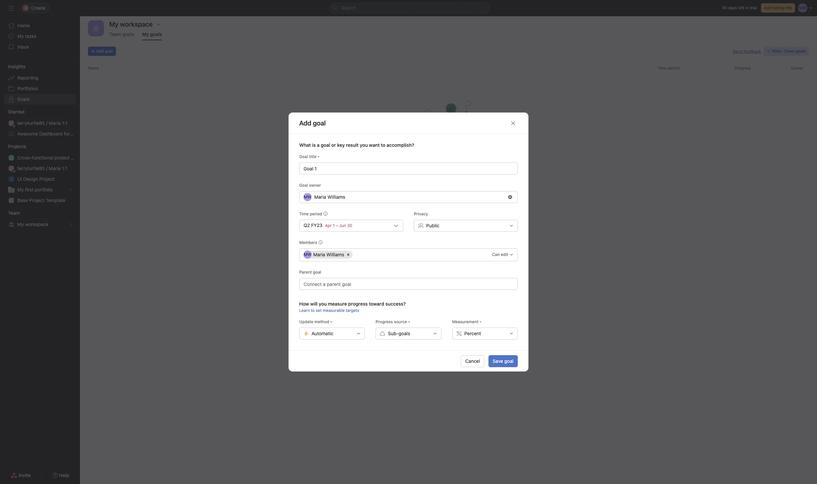 Task type: vqa. For each thing, say whether or not it's contained in the screenshot.
Insights element
yes



Task type: describe. For each thing, give the bounding box(es) containing it.
my workspace
[[109, 20, 153, 28]]

1 mw from the top
[[304, 195, 311, 200]]

update
[[299, 320, 313, 325]]

maria down the owner
[[314, 194, 326, 200]]

info
[[785, 5, 792, 10]]

search button
[[330, 3, 490, 13]]

my for my first portfolio
[[17, 187, 24, 193]]

invite button
[[6, 470, 35, 482]]

ui design project link
[[4, 174, 76, 185]]

save goal button
[[488, 355, 518, 367]]

title
[[309, 154, 317, 159]]

you inside the how will you measure progress toward success? learn to set measurable targets
[[319, 301, 327, 307]]

my workspace link
[[4, 219, 76, 230]]

my tasks link
[[4, 31, 76, 42]]

goal for add goal
[[105, 49, 113, 54]]

don't
[[411, 155, 429, 165]]

Enter goal name text field
[[299, 163, 518, 175]]

what is a goal or key result you want to accomplish?
[[299, 142, 414, 148]]

functional
[[32, 155, 53, 161]]

1 horizontal spatial you
[[360, 142, 368, 148]]

dashboard
[[39, 131, 63, 137]]

sub-
[[388, 331, 399, 337]]

1 vertical spatial time period
[[299, 212, 322, 217]]

terryturtle85 / maria 1:1 inside projects element
[[17, 166, 67, 171]]

team for team goals
[[109, 31, 121, 37]]

to accomplish?
[[381, 142, 414, 148]]

add billing info
[[764, 5, 792, 10]]

progress
[[348, 301, 368, 307]]

template
[[46, 198, 65, 203]]

clear
[[426, 172, 438, 178]]

workspace
[[25, 222, 48, 227]]

open goals
[[462, 155, 501, 165]]

can edit
[[492, 252, 508, 257]]

new
[[71, 131, 81, 137]]

add goal
[[299, 119, 326, 127]]

how
[[299, 301, 309, 307]]

automatic button
[[299, 328, 365, 340]]

insights element
[[0, 61, 80, 106]]

2 terryturtle85 / maria 1:1 link from the top
[[4, 163, 76, 174]]

owner
[[309, 183, 321, 188]]

members
[[299, 240, 317, 245]]

cross-functional project plan
[[17, 155, 80, 161]]

public button
[[414, 220, 518, 232]]

cross-functional project plan link
[[4, 153, 80, 163]]

apr
[[325, 223, 332, 228]]

maria williams inside maria williams cell
[[313, 252, 344, 258]]

your
[[440, 172, 450, 178]]

0 vertical spatial maria williams
[[314, 194, 345, 200]]

you don't own any open goals
[[396, 155, 501, 165]]

clear filters
[[436, 192, 461, 198]]

q2 fy23 apr 1 – jun 30
[[304, 223, 352, 228]]

cancel
[[465, 358, 480, 364]]

30 inside q2 fy23 apr 1 – jun 30
[[347, 223, 352, 228]]

30 days left in trial
[[722, 5, 757, 10]]

project inside ui design project link
[[39, 176, 55, 182]]

starred
[[8, 109, 24, 115]]

my for my workspace
[[17, 222, 24, 227]]

team goals link
[[109, 31, 134, 40]]

add for add a goal or clear your filters to see all goals.
[[393, 172, 403, 178]]

goal for parent goal
[[313, 270, 321, 275]]

invite
[[19, 473, 31, 479]]

add billing info button
[[761, 3, 795, 13]]

send
[[733, 49, 742, 54]]

learn
[[299, 308, 310, 313]]

progress for progress source
[[376, 320, 393, 325]]

see
[[473, 172, 481, 178]]

my first portfolio link
[[4, 185, 76, 195]]

maria inside projects element
[[49, 166, 61, 171]]

trial
[[750, 5, 757, 10]]

1:1 inside starred element
[[62, 120, 67, 126]]

1 vertical spatial a
[[404, 172, 407, 178]]

my for my goals
[[142, 31, 149, 37]]

set
[[316, 308, 322, 313]]

goal for goal title
[[299, 154, 308, 159]]

close this dialog image
[[511, 120, 516, 126]]

projects element
[[0, 141, 80, 207]]

search
[[341, 5, 356, 11]]

/ inside starred element
[[46, 120, 47, 126]]

ui
[[17, 176, 22, 182]]

project inside base project template link
[[29, 198, 44, 203]]

inbox link
[[4, 42, 76, 52]]

required image for percent
[[478, 320, 482, 324]]

1 horizontal spatial period
[[668, 66, 680, 71]]

percent
[[464, 331, 481, 337]]

1
[[333, 223, 335, 228]]

portfolio
[[35, 187, 53, 193]]

teams element
[[0, 207, 80, 231]]

required image for title
[[317, 155, 321, 159]]

projects button
[[0, 143, 26, 150]]

–
[[336, 223, 338, 228]]

you
[[396, 155, 409, 165]]

sub-goals
[[388, 331, 410, 337]]

in
[[745, 5, 749, 10]]

my for my tasks
[[17, 33, 24, 39]]

feedback
[[744, 49, 761, 54]]

maria williams row
[[304, 251, 489, 261]]

update method
[[299, 320, 329, 325]]

insights button
[[0, 63, 25, 70]]

add for add billing info
[[764, 5, 772, 10]]

1:1 inside projects element
[[62, 166, 67, 171]]

add for add goal
[[96, 49, 104, 54]]

jun
[[339, 223, 346, 228]]

awesome dashboard for new project link
[[4, 129, 97, 139]]

required image for source
[[407, 320, 411, 324]]

0 vertical spatial filters
[[452, 172, 465, 178]]

cancel button
[[461, 355, 484, 367]]

0 vertical spatial a
[[317, 142, 320, 148]]

clear filters button
[[432, 189, 465, 201]]

days
[[728, 5, 737, 10]]

1 vertical spatial or
[[420, 172, 425, 178]]

public
[[426, 223, 439, 229]]

0 vertical spatial williams
[[327, 194, 345, 200]]

save goal
[[493, 358, 514, 364]]

method
[[314, 320, 329, 325]]

0 horizontal spatial or
[[331, 142, 336, 148]]

measurement
[[452, 320, 478, 325]]

add goal
[[96, 49, 113, 54]]

first
[[25, 187, 34, 193]]

base project template
[[17, 198, 65, 203]]

goal for save goal
[[504, 358, 514, 364]]



Task type: locate. For each thing, give the bounding box(es) containing it.
0 vertical spatial goal
[[299, 154, 308, 159]]

home
[[17, 23, 30, 28]]

0 vertical spatial terryturtle85
[[17, 120, 45, 126]]

/ inside projects element
[[46, 166, 47, 171]]

toward success?
[[369, 301, 406, 307]]

or left key at the left of page
[[331, 142, 336, 148]]

maria down members
[[313, 252, 325, 258]]

1 vertical spatial to
[[311, 308, 315, 313]]

1 1:1 from the top
[[62, 120, 67, 126]]

1 vertical spatial goal
[[299, 183, 308, 188]]

maria williams down the owner
[[314, 194, 345, 200]]

terryturtle85 for second terryturtle85 / maria 1:1 link from the bottom
[[17, 120, 45, 126]]

all
[[483, 172, 488, 178]]

mw inside maria williams cell
[[304, 252, 311, 257]]

period
[[668, 66, 680, 71], [310, 212, 322, 217]]

0 vertical spatial project
[[82, 131, 97, 137]]

goal right parent
[[313, 270, 321, 275]]

1 vertical spatial project
[[39, 176, 55, 182]]

0 horizontal spatial progress
[[376, 320, 393, 325]]

1 goal from the top
[[299, 154, 308, 159]]

goal right is
[[321, 142, 330, 148]]

0 vertical spatial to
[[467, 172, 471, 178]]

goals for sub-goals
[[399, 331, 410, 337]]

1 vertical spatial 30
[[347, 223, 352, 228]]

1 horizontal spatial to
[[467, 172, 471, 178]]

reporting link
[[4, 73, 76, 83]]

add left billing on the top
[[764, 5, 772, 10]]

0 vertical spatial required image
[[317, 155, 321, 159]]

0 horizontal spatial goals
[[122, 31, 134, 37]]

progress for progress
[[734, 66, 751, 71]]

terryturtle85 / maria 1:1 up awesome dashboard for new project link at left top
[[17, 120, 67, 126]]

/ down cross-functional project plan
[[46, 166, 47, 171]]

1 horizontal spatial a
[[404, 172, 407, 178]]

add inside add billing info button
[[764, 5, 772, 10]]

goals inside dropdown button
[[399, 331, 410, 337]]

time
[[657, 66, 666, 71], [299, 212, 309, 217]]

my down my workspace
[[142, 31, 149, 37]]

my left tasks
[[17, 33, 24, 39]]

0 vertical spatial period
[[668, 66, 680, 71]]

maria williams cell
[[304, 251, 353, 259]]

billing
[[773, 5, 784, 10]]

1 horizontal spatial required image
[[407, 320, 411, 324]]

1 vertical spatial /
[[46, 166, 47, 171]]

1 vertical spatial terryturtle85
[[17, 166, 45, 171]]

0 horizontal spatial team
[[8, 210, 20, 216]]

1 vertical spatial team
[[8, 210, 20, 216]]

goal down team goals link
[[105, 49, 113, 54]]

goal left title
[[299, 154, 308, 159]]

project inside awesome dashboard for new project link
[[82, 131, 97, 137]]

result
[[346, 142, 359, 148]]

1 terryturtle85 / maria 1:1 link from the top
[[4, 118, 76, 129]]

0 horizontal spatial required image
[[329, 320, 333, 324]]

terryturtle85 inside projects element
[[17, 166, 45, 171]]

a
[[317, 142, 320, 148], [404, 172, 407, 178]]

add up 'name'
[[96, 49, 104, 54]]

to left set
[[311, 308, 315, 313]]

2 goal from the top
[[299, 183, 308, 188]]

1 horizontal spatial team
[[109, 31, 121, 37]]

1:1 down project
[[62, 166, 67, 171]]

30
[[722, 5, 727, 10], [347, 223, 352, 228]]

mw down members
[[304, 252, 311, 257]]

terryturtle85 up awesome
[[17, 120, 45, 126]]

2 mw from the top
[[304, 252, 311, 257]]

1 terryturtle85 from the top
[[17, 120, 45, 126]]

2 horizontal spatial add
[[764, 5, 772, 10]]

williams
[[327, 194, 345, 200], [326, 252, 344, 258]]

2 required image from the left
[[478, 320, 482, 324]]

want
[[369, 142, 380, 148]]

0 vertical spatial 1:1
[[62, 120, 67, 126]]

0 vertical spatial time
[[657, 66, 666, 71]]

parent
[[299, 270, 312, 275]]

project up portfolio
[[39, 176, 55, 182]]

goal for goal owner
[[299, 183, 308, 188]]

my inside teams element
[[17, 222, 24, 227]]

goal down don't
[[408, 172, 419, 178]]

goal right save
[[504, 358, 514, 364]]

how will you measure progress toward success? learn to set measurable targets
[[299, 301, 406, 313]]

tasks
[[25, 33, 36, 39]]

terryturtle85 / maria 1:1 inside starred element
[[17, 120, 67, 126]]

reporting
[[17, 75, 38, 81]]

projects
[[8, 144, 26, 149]]

you left want on the top of page
[[360, 142, 368, 148]]

terryturtle85 / maria 1:1 link
[[4, 118, 76, 129], [4, 163, 76, 174]]

to inside the how will you measure progress toward success? learn to set measurable targets
[[311, 308, 315, 313]]

1 horizontal spatial or
[[420, 172, 425, 178]]

/
[[46, 120, 47, 126], [46, 166, 47, 171]]

terryturtle85 / maria 1:1 link up dashboard
[[4, 118, 76, 129]]

global element
[[0, 16, 80, 56]]

can
[[492, 252, 500, 257]]

add goal button
[[88, 47, 116, 56]]

goal inside "button"
[[105, 49, 113, 54]]

1 vertical spatial required image
[[407, 320, 411, 324]]

cross-
[[17, 155, 32, 161]]

1 vertical spatial period
[[310, 212, 322, 217]]

to for filters
[[467, 172, 471, 178]]

you up set
[[319, 301, 327, 307]]

a right is
[[317, 142, 320, 148]]

terryturtle85 for 1st terryturtle85 / maria 1:1 link from the bottom of the page
[[17, 166, 45, 171]]

add down you
[[393, 172, 403, 178]]

0 horizontal spatial required image
[[317, 155, 321, 159]]

learn to set measurable targets link
[[299, 308, 359, 313]]

1:1 up for
[[62, 120, 67, 126]]

my left first
[[17, 187, 24, 193]]

terryturtle85 up the design
[[17, 166, 45, 171]]

measure
[[328, 301, 347, 307]]

filters inside button
[[449, 192, 461, 198]]

1 horizontal spatial goals
[[150, 31, 162, 37]]

save
[[493, 358, 503, 364]]

measurable
[[323, 308, 345, 313]]

0 vertical spatial terryturtle85 / maria 1:1 link
[[4, 118, 76, 129]]

progress source
[[376, 320, 407, 325]]

portfolios
[[17, 86, 38, 91]]

insights
[[8, 64, 25, 69]]

or left clear
[[420, 172, 425, 178]]

required image up percent dropdown button
[[478, 320, 482, 324]]

project right new
[[82, 131, 97, 137]]

1 horizontal spatial time
[[657, 66, 666, 71]]

0 horizontal spatial time
[[299, 212, 309, 217]]

my goals link
[[142, 31, 162, 40]]

1:1
[[62, 120, 67, 126], [62, 166, 67, 171]]

0 horizontal spatial period
[[310, 212, 322, 217]]

2 horizontal spatial goals
[[399, 331, 410, 337]]

1 vertical spatial you
[[319, 301, 327, 307]]

terryturtle85 / maria 1:1 link down functional
[[4, 163, 76, 174]]

time period
[[657, 66, 680, 71], [299, 212, 322, 217]]

my
[[142, 31, 149, 37], [17, 33, 24, 39], [17, 187, 24, 193], [17, 222, 24, 227]]

progress down send feedback link
[[734, 66, 751, 71]]

filters right clear
[[449, 192, 461, 198]]

search list box
[[330, 3, 490, 13]]

filters right your
[[452, 172, 465, 178]]

2 terryturtle85 / maria 1:1 from the top
[[17, 166, 67, 171]]

1 horizontal spatial add
[[393, 172, 403, 178]]

0 vertical spatial progress
[[734, 66, 751, 71]]

goal owner
[[299, 183, 321, 188]]

team inside dropdown button
[[8, 210, 20, 216]]

1 horizontal spatial required image
[[478, 320, 482, 324]]

1 terryturtle85 / maria 1:1 from the top
[[17, 120, 67, 126]]

maria
[[49, 120, 61, 126], [49, 166, 61, 171], [314, 194, 326, 200], [313, 252, 325, 258]]

1 required image from the left
[[329, 320, 333, 324]]

awesome
[[17, 131, 38, 137]]

0 horizontal spatial add
[[96, 49, 104, 54]]

1 vertical spatial add
[[96, 49, 104, 54]]

add
[[764, 5, 772, 10], [96, 49, 104, 54], [393, 172, 403, 178]]

my workspace
[[17, 222, 48, 227]]

1 / from the top
[[46, 120, 47, 126]]

plan
[[71, 155, 80, 161]]

team
[[109, 31, 121, 37], [8, 210, 20, 216]]

maria williams down members
[[313, 252, 344, 258]]

design
[[23, 176, 38, 182]]

0 horizontal spatial to
[[311, 308, 315, 313]]

to for learn
[[311, 308, 315, 313]]

required image down "learn to set measurable targets" 'link'
[[329, 320, 333, 324]]

my tasks
[[17, 33, 36, 39]]

2 vertical spatial add
[[393, 172, 403, 178]]

hide sidebar image
[[9, 5, 14, 11]]

can edit button
[[489, 250, 517, 260]]

to left see
[[467, 172, 471, 178]]

source
[[394, 320, 407, 325]]

williams inside cell
[[326, 252, 344, 258]]

0 vertical spatial terryturtle85 / maria 1:1
[[17, 120, 67, 126]]

williams down 1
[[326, 252, 344, 258]]

fy23
[[311, 223, 322, 228]]

my inside global element
[[17, 33, 24, 39]]

0 vertical spatial 30
[[722, 5, 727, 10]]

goal inside button
[[504, 358, 514, 364]]

williams up –
[[327, 194, 345, 200]]

/ up dashboard
[[46, 120, 47, 126]]

required image
[[317, 155, 321, 159], [407, 320, 411, 324]]

edit
[[501, 252, 508, 257]]

starred button
[[0, 109, 24, 115]]

team for team
[[8, 210, 20, 216]]

2 / from the top
[[46, 166, 47, 171]]

0 vertical spatial you
[[360, 142, 368, 148]]

0 vertical spatial add
[[764, 5, 772, 10]]

1 horizontal spatial time period
[[657, 66, 680, 71]]

terryturtle85 / maria 1:1 down cross-functional project plan link
[[17, 166, 67, 171]]

team down the base
[[8, 210, 20, 216]]

goals for team goals
[[122, 31, 134, 37]]

maria down cross-functional project plan
[[49, 166, 61, 171]]

goals for my goals
[[150, 31, 162, 37]]

0 horizontal spatial time period
[[299, 212, 322, 217]]

maria inside cell
[[313, 252, 325, 258]]

0 horizontal spatial 30
[[347, 223, 352, 228]]

required image for automatic
[[329, 320, 333, 324]]

1 vertical spatial filters
[[449, 192, 461, 198]]

1 vertical spatial 1:1
[[62, 166, 67, 171]]

0 horizontal spatial you
[[319, 301, 327, 307]]

ui design project
[[17, 176, 55, 182]]

what
[[299, 142, 311, 148]]

2 terryturtle85 from the top
[[17, 166, 45, 171]]

30 left the days
[[722, 5, 727, 10]]

base
[[17, 198, 28, 203]]

sub-goals button
[[376, 328, 441, 340]]

30 right jun
[[347, 223, 352, 228]]

starred element
[[0, 106, 97, 141]]

key
[[337, 142, 345, 148]]

my inside projects element
[[17, 187, 24, 193]]

1 vertical spatial time
[[299, 212, 309, 217]]

goal left the owner
[[299, 183, 308, 188]]

my down team dropdown button
[[17, 222, 24, 227]]

team down my workspace
[[109, 31, 121, 37]]

will
[[310, 301, 318, 307]]

terryturtle85 inside starred element
[[17, 120, 45, 126]]

1 vertical spatial mw
[[304, 252, 311, 257]]

required image
[[329, 320, 333, 324], [478, 320, 482, 324]]

add inside "button"
[[96, 49, 104, 54]]

project down my first portfolio
[[29, 198, 44, 203]]

0 vertical spatial mw
[[304, 195, 311, 200]]

0 vertical spatial time period
[[657, 66, 680, 71]]

0 vertical spatial /
[[46, 120, 47, 126]]

goals
[[122, 31, 134, 37], [150, 31, 162, 37], [399, 331, 410, 337]]

1 horizontal spatial 30
[[722, 5, 727, 10]]

for
[[64, 131, 70, 137]]

team button
[[0, 210, 20, 217]]

0 horizontal spatial a
[[317, 142, 320, 148]]

maria inside starred element
[[49, 120, 61, 126]]

base project template link
[[4, 195, 76, 206]]

my goals
[[142, 31, 162, 37]]

you
[[360, 142, 368, 148], [319, 301, 327, 307]]

maria up awesome dashboard for new project
[[49, 120, 61, 126]]

project
[[82, 131, 97, 137], [39, 176, 55, 182], [29, 198, 44, 203]]

0 vertical spatial or
[[331, 142, 336, 148]]

2 1:1 from the top
[[62, 166, 67, 171]]

1 vertical spatial terryturtle85 / maria 1:1 link
[[4, 163, 76, 174]]

q2
[[304, 223, 310, 228]]

goal title
[[299, 154, 317, 159]]

1 vertical spatial williams
[[326, 252, 344, 258]]

1 vertical spatial progress
[[376, 320, 393, 325]]

terryturtle85 / maria 1:1
[[17, 120, 67, 126], [17, 166, 67, 171]]

1 vertical spatial terryturtle85 / maria 1:1
[[17, 166, 67, 171]]

1 horizontal spatial progress
[[734, 66, 751, 71]]

0 vertical spatial team
[[109, 31, 121, 37]]

mw down goal owner
[[304, 195, 311, 200]]

progress up sub-
[[376, 320, 393, 325]]

targets
[[346, 308, 359, 313]]

percent button
[[452, 328, 518, 340]]

or
[[331, 142, 336, 148], [420, 172, 425, 178]]

1 vertical spatial maria williams
[[313, 252, 344, 258]]

2 vertical spatial project
[[29, 198, 44, 203]]

send feedback link
[[733, 48, 761, 54]]

remove image
[[508, 195, 512, 199]]

Connect a parent goal text field
[[299, 278, 518, 290]]

a down you
[[404, 172, 407, 178]]



